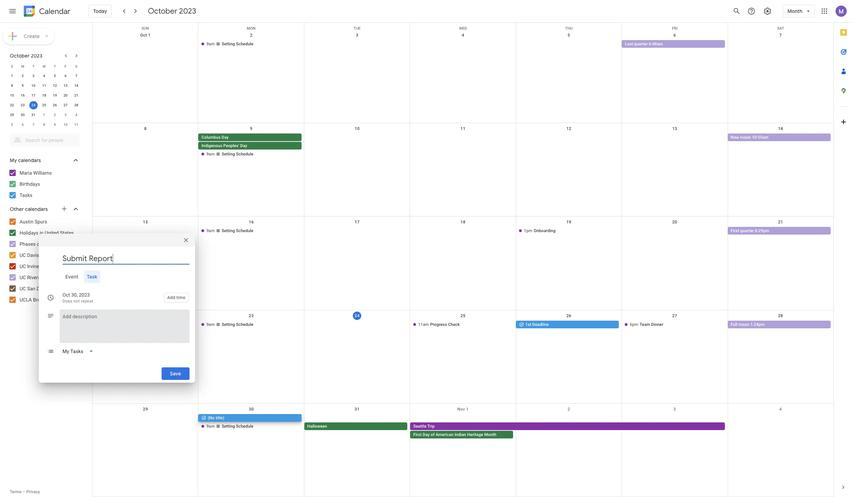 Task type: locate. For each thing, give the bounding box(es) containing it.
1 horizontal spatial 29
[[143, 407, 148, 412]]

0 vertical spatial of
[[37, 242, 41, 247]]

14
[[74, 84, 78, 88], [778, 126, 783, 131]]

1 right nov
[[466, 407, 469, 412]]

0 vertical spatial 2023
[[179, 6, 196, 16]]

1 down the 25 element
[[43, 113, 45, 117]]

14 inside row group
[[74, 84, 78, 88]]

0 horizontal spatial 26
[[53, 103, 57, 107]]

0 vertical spatial 18
[[42, 94, 46, 97]]

austin spurs
[[20, 219, 47, 225]]

13 element
[[61, 82, 70, 90]]

quarter for 8:29pm
[[740, 229, 754, 234]]

day down trip
[[423, 433, 430, 438]]

30 for 1
[[21, 113, 25, 117]]

0 horizontal spatial 12
[[53, 84, 57, 88]]

oct inside oct 30, 2023 does not repeat
[[62, 293, 70, 298]]

month
[[788, 8, 803, 14], [484, 433, 497, 438]]

1 horizontal spatial 18
[[461, 220, 466, 225]]

settings menu image
[[764, 7, 772, 15]]

31 inside row group
[[31, 113, 35, 117]]

0 horizontal spatial month
[[484, 433, 497, 438]]

bruins
[[33, 297, 47, 303]]

9 down "november 2" element
[[54, 123, 56, 127]]

0 vertical spatial 23
[[21, 103, 25, 107]]

29 element
[[8, 111, 16, 119]]

uc for uc irvine anteaters
[[20, 264, 26, 270]]

0 horizontal spatial october
[[10, 53, 30, 59]]

today
[[93, 8, 107, 14]]

1 horizontal spatial 30
[[249, 407, 254, 412]]

2 horizontal spatial 7
[[780, 33, 782, 38]]

s left the m
[[11, 64, 13, 68]]

holidays in united states
[[20, 230, 74, 236]]

setting schedule for 2
[[222, 42, 253, 46]]

row containing 23
[[93, 311, 834, 404]]

0 horizontal spatial 16
[[21, 94, 25, 97]]

3 schedule from the top
[[236, 229, 253, 234]]

0 horizontal spatial 14
[[74, 84, 78, 88]]

schedule
[[236, 42, 253, 46], [236, 152, 253, 157], [236, 229, 253, 234], [236, 322, 253, 327], [236, 425, 253, 429]]

0 vertical spatial 6
[[674, 33, 676, 38]]

october 2023 up the m
[[10, 53, 42, 59]]

4 schedule from the top
[[236, 322, 253, 327]]

0 vertical spatial 27
[[64, 103, 68, 107]]

1 vertical spatial 31
[[355, 407, 360, 412]]

calendars up maria
[[18, 157, 41, 164]]

0 vertical spatial first
[[731, 229, 739, 234]]

schedule for 2
[[236, 42, 253, 46]]

4 setting from the top
[[222, 322, 235, 327]]

setting for 23
[[222, 322, 235, 327]]

setting
[[222, 42, 235, 46], [222, 152, 235, 157], [222, 229, 235, 234], [222, 322, 235, 327], [222, 425, 235, 429]]

28 down 21 element
[[74, 103, 78, 107]]

1 vertical spatial 6
[[65, 74, 67, 78]]

2
[[250, 33, 253, 38], [22, 74, 24, 78], [54, 113, 56, 117], [568, 407, 570, 412]]

11am
[[418, 322, 429, 327]]

12 inside october 2023 grid
[[53, 84, 57, 88]]

28 up full moon 1:24pm button
[[778, 314, 783, 319]]

1 up 15 element
[[11, 74, 13, 78]]

1 horizontal spatial month
[[788, 8, 803, 14]]

0 vertical spatial 26
[[53, 103, 57, 107]]

21 down the 14 element
[[74, 94, 78, 97]]

7
[[780, 33, 782, 38], [75, 74, 77, 78], [32, 123, 34, 127]]

13
[[64, 84, 68, 88], [672, 126, 677, 131]]

s right "f"
[[75, 64, 77, 68]]

7 for oct 1
[[780, 33, 782, 38]]

0 vertical spatial 13
[[64, 84, 68, 88]]

4 inside "element"
[[75, 113, 77, 117]]

6 down fri on the top right
[[674, 33, 676, 38]]

1 vertical spatial 13
[[672, 126, 677, 131]]

5
[[568, 33, 570, 38], [54, 74, 56, 78], [11, 123, 13, 127]]

november 8 element
[[40, 121, 48, 129]]

1 vertical spatial calendars
[[25, 206, 48, 213]]

october 2023 up sun
[[148, 6, 196, 16]]

row group
[[7, 71, 82, 130]]

19
[[53, 94, 57, 97], [567, 220, 572, 225]]

29 inside row group
[[10, 113, 14, 117]]

row containing sun
[[93, 23, 834, 31]]

25 inside the 25 element
[[42, 103, 46, 107]]

31 element
[[29, 111, 38, 119]]

0 vertical spatial 17
[[31, 94, 35, 97]]

uc left davis on the left bottom of the page
[[20, 253, 26, 258]]

13 for october 2023
[[64, 84, 68, 88]]

15
[[10, 94, 14, 97], [143, 220, 148, 225]]

1 horizontal spatial 9
[[54, 123, 56, 127]]

tab list
[[834, 23, 853, 478], [44, 271, 190, 283]]

new moon 10:55am
[[731, 135, 769, 140]]

14 for sun
[[778, 126, 783, 131]]

17 inside row group
[[31, 94, 35, 97]]

2023 inside oct 30, 2023 does not repeat
[[79, 293, 90, 298]]

0 horizontal spatial 30
[[21, 113, 25, 117]]

0 horizontal spatial 20
[[64, 94, 68, 97]]

11
[[42, 84, 46, 88], [74, 123, 78, 127], [461, 126, 466, 131]]

oct 1
[[140, 33, 151, 38]]

1 horizontal spatial 20
[[672, 220, 677, 225]]

1 horizontal spatial 19
[[567, 220, 572, 225]]

16 element
[[19, 91, 27, 100]]

1 horizontal spatial 13
[[672, 126, 677, 131]]

day
[[222, 135, 229, 140], [240, 144, 247, 148], [423, 433, 430, 438]]

4
[[462, 33, 464, 38], [43, 74, 45, 78], [75, 113, 77, 117], [780, 407, 782, 412]]

1 horizontal spatial 25
[[461, 314, 466, 319]]

day down columbus day button
[[240, 144, 247, 148]]

0 vertical spatial 7
[[780, 33, 782, 38]]

2 vertical spatial 5
[[11, 123, 13, 127]]

0 horizontal spatial quarter
[[634, 42, 648, 46]]

oct down sun
[[140, 33, 147, 38]]

10 for october 2023
[[31, 84, 35, 88]]

ucla bruins
[[20, 297, 47, 303]]

grid
[[92, 23, 834, 498]]

3 9am from the top
[[206, 229, 215, 234]]

november 1 element
[[40, 111, 48, 119]]

31 up 'halloween' button
[[355, 407, 360, 412]]

row containing 1
[[7, 71, 82, 81]]

1 horizontal spatial tab list
[[834, 23, 853, 478]]

(no
[[208, 416, 215, 421]]

2 setting schedule from the top
[[222, 152, 253, 157]]

2 vertical spatial day
[[423, 433, 430, 438]]

quarter left 8:29pm
[[740, 229, 754, 234]]

0 horizontal spatial first
[[413, 433, 422, 438]]

1:24pm
[[751, 322, 765, 327]]

1 vertical spatial 12
[[567, 126, 572, 131]]

2 down the m
[[22, 74, 24, 78]]

october up the m
[[10, 53, 30, 59]]

of inside seattle trip first day of american indian heritage month
[[431, 433, 435, 438]]

3 setting schedule from the top
[[222, 229, 253, 234]]

1 vertical spatial 7
[[75, 74, 77, 78]]

1 setting schedule from the top
[[222, 42, 253, 46]]

november 7 element
[[29, 121, 38, 129]]

0 horizontal spatial 19
[[53, 94, 57, 97]]

calendar heading
[[38, 6, 70, 16]]

1 9am from the top
[[206, 42, 215, 46]]

1 vertical spatial day
[[240, 144, 247, 148]]

1 horizontal spatial quarter
[[740, 229, 754, 234]]

1 vertical spatial 18
[[461, 220, 466, 225]]

9 up 16 'element'
[[22, 84, 24, 88]]

2 horizontal spatial 10
[[355, 126, 360, 131]]

first left 8:29pm
[[731, 229, 739, 234]]

0 horizontal spatial 24
[[31, 103, 35, 107]]

None search field
[[0, 131, 87, 147]]

2 uc from the top
[[20, 264, 26, 270]]

moon right the new
[[740, 135, 751, 140]]

columbus day button
[[198, 134, 302, 141]]

day inside seattle trip first day of american indian heritage month
[[423, 433, 430, 438]]

0 horizontal spatial 31
[[31, 113, 35, 117]]

moon right full
[[739, 322, 750, 327]]

title)
[[216, 416, 224, 421]]

9am for 16
[[206, 229, 215, 234]]

3 setting from the top
[[222, 229, 235, 234]]

uc left irvine
[[20, 264, 26, 270]]

21 element
[[72, 91, 81, 100]]

0 horizontal spatial 5
[[11, 123, 13, 127]]

6 down "f"
[[65, 74, 67, 78]]

1 vertical spatial quarter
[[740, 229, 754, 234]]

5 schedule from the top
[[236, 425, 253, 429]]

0 vertical spatial 28
[[74, 103, 78, 107]]

peoples'
[[223, 144, 239, 148]]

0 horizontal spatial 21
[[74, 94, 78, 97]]

0 vertical spatial quarter
[[634, 42, 648, 46]]

uc left san
[[20, 286, 26, 292]]

24
[[31, 103, 35, 107], [355, 314, 360, 319]]

1
[[148, 33, 151, 38], [11, 74, 13, 78], [43, 113, 45, 117], [466, 407, 469, 412]]

october 2023 grid
[[7, 61, 82, 130]]

november 6 element
[[19, 121, 27, 129]]

30 down the "23" element
[[21, 113, 25, 117]]

first down seattle
[[413, 433, 422, 438]]

1 horizontal spatial 21
[[778, 220, 783, 225]]

quarter right last
[[634, 42, 648, 46]]

27 inside 27 element
[[64, 103, 68, 107]]

None field
[[60, 346, 99, 358]]

0 horizontal spatial 13
[[64, 84, 68, 88]]

2 horizontal spatial 11
[[461, 126, 466, 131]]

1 horizontal spatial oct
[[140, 33, 147, 38]]

14 for october 2023
[[74, 84, 78, 88]]

1 schedule from the top
[[236, 42, 253, 46]]

calendars up the austin spurs
[[25, 206, 48, 213]]

20 element
[[61, 91, 70, 100]]

14 up the new moon 10:55am button
[[778, 126, 783, 131]]

quarter
[[634, 42, 648, 46], [740, 229, 754, 234]]

anteaters
[[40, 264, 61, 270]]

davis
[[27, 253, 39, 258]]

1 inside november 1 element
[[43, 113, 45, 117]]

11 for october 2023
[[42, 84, 46, 88]]

0 horizontal spatial 29
[[10, 113, 14, 117]]

0 vertical spatial 19
[[53, 94, 57, 97]]

1 horizontal spatial 12
[[567, 126, 572, 131]]

my calendars list
[[1, 168, 87, 201]]

3 inside november 3 element
[[65, 113, 67, 117]]

quarter inside button
[[634, 42, 648, 46]]

2 down mon
[[250, 33, 253, 38]]

cell
[[93, 40, 198, 49], [304, 40, 410, 49], [410, 40, 516, 49], [516, 40, 622, 49], [728, 40, 834, 49], [93, 134, 198, 159], [198, 134, 304, 159], [304, 134, 410, 159], [410, 134, 516, 159], [622, 134, 728, 159], [93, 227, 198, 236], [304, 227, 410, 236], [410, 227, 516, 236], [622, 227, 728, 236], [93, 321, 198, 329], [304, 321, 410, 329], [93, 415, 198, 440], [198, 415, 304, 440], [410, 415, 728, 440], [516, 415, 622, 440], [622, 415, 728, 440]]

1 vertical spatial 21
[[778, 220, 783, 225]]

1 horizontal spatial s
[[75, 64, 77, 68]]

2 vertical spatial 2023
[[79, 293, 90, 298]]

row
[[93, 23, 834, 31], [93, 30, 834, 123], [7, 61, 82, 71], [7, 71, 82, 81], [7, 81, 82, 91], [7, 91, 82, 101], [7, 101, 82, 110], [7, 110, 82, 120], [7, 120, 82, 130], [93, 123, 834, 217], [93, 217, 834, 311], [93, 311, 834, 404], [93, 404, 834, 498]]

0 vertical spatial 14
[[74, 84, 78, 88]]

full
[[731, 322, 738, 327]]

4 9am from the top
[[206, 322, 215, 327]]

0 horizontal spatial 28
[[74, 103, 78, 107]]

uc for uc davis aggies
[[20, 253, 26, 258]]

sun
[[142, 26, 149, 31]]

uc left riverside
[[20, 275, 26, 281]]

sat
[[777, 26, 784, 31]]

21 up first quarter 8:29pm 'button'
[[778, 220, 783, 225]]

month right settings menu icon
[[788, 8, 803, 14]]

1 s from the left
[[11, 64, 13, 68]]

23 inside the "23" element
[[21, 103, 25, 107]]

october up sun
[[148, 6, 177, 16]]

0 horizontal spatial 25
[[42, 103, 46, 107]]

1 horizontal spatial 31
[[355, 407, 360, 412]]

0 horizontal spatial 23
[[21, 103, 25, 107]]

6 down 30 element
[[22, 123, 24, 127]]

11am progress check
[[418, 322, 460, 327]]

31 for nov 1
[[355, 407, 360, 412]]

nov 1
[[457, 407, 469, 412]]

1 vertical spatial moon
[[739, 322, 750, 327]]

11 inside 'element'
[[42, 84, 46, 88]]

t left "f"
[[54, 64, 56, 68]]

t
[[32, 64, 34, 68], [54, 64, 56, 68]]

30 up (no title) button at the left bottom of page
[[249, 407, 254, 412]]

1 horizontal spatial 27
[[672, 314, 677, 319]]

3 uc from the top
[[20, 275, 26, 281]]

1 horizontal spatial first
[[731, 229, 739, 234]]

2 down 26 element
[[54, 113, 56, 117]]

19 element
[[51, 91, 59, 100]]

5 down thu
[[568, 33, 570, 38]]

in
[[40, 230, 44, 236]]

13 inside row group
[[64, 84, 68, 88]]

27 element
[[61, 101, 70, 110]]

1 uc from the top
[[20, 253, 26, 258]]

diego
[[37, 286, 49, 292]]

12
[[53, 84, 57, 88], [567, 126, 572, 131]]

7 up the 14 element
[[75, 74, 77, 78]]

1 horizontal spatial october
[[148, 6, 177, 16]]

progress
[[430, 322, 447, 327]]

6pm
[[630, 322, 638, 327]]

t left "w"
[[32, 64, 34, 68]]

1pm onboarding
[[524, 229, 556, 234]]

states
[[60, 230, 74, 236]]

9 up columbus day button
[[250, 126, 253, 131]]

schedule for 23
[[236, 322, 253, 327]]

0 horizontal spatial 6
[[22, 123, 24, 127]]

1 vertical spatial 20
[[672, 220, 677, 225]]

november 11 element
[[72, 121, 81, 129]]

0 vertical spatial 31
[[31, 113, 35, 117]]

0 vertical spatial calendars
[[18, 157, 41, 164]]

full moon 1:24pm
[[731, 322, 765, 327]]

team
[[640, 322, 650, 327]]

0 vertical spatial 25
[[42, 103, 46, 107]]

0 horizontal spatial of
[[37, 242, 41, 247]]

9 inside row
[[54, 123, 56, 127]]

uc san diego tritons
[[20, 286, 65, 292]]

26 down 19 element
[[53, 103, 57, 107]]

day up peoples'
[[222, 135, 229, 140]]

5 up 12 element
[[54, 74, 56, 78]]

1 setting from the top
[[222, 42, 235, 46]]

other
[[10, 206, 24, 213]]

1 horizontal spatial 7
[[75, 74, 77, 78]]

grid containing oct 1
[[92, 23, 834, 498]]

9 for october 2023
[[22, 84, 24, 88]]

of
[[37, 242, 41, 247], [431, 433, 435, 438]]

28 element
[[72, 101, 81, 110]]

9am
[[206, 42, 215, 46], [206, 152, 215, 157], [206, 229, 215, 234], [206, 322, 215, 327], [206, 425, 215, 429]]

30 for nov 1
[[249, 407, 254, 412]]

calendars for my calendars
[[18, 157, 41, 164]]

2023
[[179, 6, 196, 16], [31, 53, 42, 59], [79, 293, 90, 298]]

30,
[[71, 293, 78, 298]]

1 horizontal spatial 6
[[65, 74, 67, 78]]

8 for october 2023
[[11, 84, 13, 88]]

26 up 1st deadline button
[[567, 314, 572, 319]]

november 10 element
[[61, 121, 70, 129]]

tab list containing event
[[44, 271, 190, 283]]

of down trip
[[431, 433, 435, 438]]

s
[[11, 64, 13, 68], [75, 64, 77, 68]]

deadline
[[532, 322, 549, 327]]

maria williams
[[20, 170, 52, 176]]

5 down 29 element
[[11, 123, 13, 127]]

1 vertical spatial 24
[[355, 314, 360, 319]]

uc
[[20, 253, 26, 258], [20, 264, 26, 270], [20, 275, 26, 281], [20, 286, 26, 292]]

17
[[31, 94, 35, 97], [355, 220, 360, 225]]

month right heritage
[[484, 433, 497, 438]]

oct up does
[[62, 293, 70, 298]]

1 vertical spatial 19
[[567, 220, 572, 225]]

26 inside october 2023 grid
[[53, 103, 57, 107]]

4 setting schedule from the top
[[222, 322, 253, 327]]

4 uc from the top
[[20, 286, 26, 292]]

of left the
[[37, 242, 41, 247]]

trip
[[427, 425, 435, 429]]

0 horizontal spatial 7
[[32, 123, 34, 127]]

7 down 31 element
[[32, 123, 34, 127]]

austin
[[20, 219, 33, 225]]

25
[[42, 103, 46, 107], [461, 314, 466, 319]]

14 up 21 element
[[74, 84, 78, 88]]

other calendars
[[10, 206, 48, 213]]

30
[[21, 113, 25, 117], [249, 407, 254, 412]]

onboarding
[[534, 229, 556, 234]]

0 vertical spatial day
[[222, 135, 229, 140]]

31 down 24, today element on the top left
[[31, 113, 35, 117]]

quarter inside 'button'
[[740, 229, 754, 234]]

0 vertical spatial 20
[[64, 94, 68, 97]]

1 vertical spatial 16
[[249, 220, 254, 225]]

8
[[11, 84, 13, 88], [43, 123, 45, 127], [144, 126, 147, 131]]

16 inside 16 'element'
[[21, 94, 25, 97]]

2 setting from the top
[[222, 152, 235, 157]]

2 s from the left
[[75, 64, 77, 68]]

0 horizontal spatial 17
[[31, 94, 35, 97]]

0 horizontal spatial 9
[[22, 84, 24, 88]]

0 vertical spatial 30
[[21, 113, 25, 117]]

6 for oct 1
[[674, 33, 676, 38]]

7 down sat
[[780, 33, 782, 38]]

0 horizontal spatial t
[[32, 64, 34, 68]]

23 element
[[19, 101, 27, 110]]

Search for people text field
[[14, 134, 75, 147]]

uc for uc san diego tritons
[[20, 286, 26, 292]]

w
[[43, 64, 46, 68]]

1 horizontal spatial 10
[[64, 123, 68, 127]]

halloween
[[307, 425, 327, 429]]

12 for october 2023
[[53, 84, 57, 88]]

1 horizontal spatial of
[[431, 433, 435, 438]]

1 vertical spatial october
[[10, 53, 30, 59]]

30 inside october 2023 grid
[[21, 113, 25, 117]]

aggies
[[40, 253, 55, 258]]

18 inside row group
[[42, 94, 46, 97]]

0 horizontal spatial 10
[[31, 84, 35, 88]]

birthdays
[[20, 182, 40, 187]]



Task type: describe. For each thing, give the bounding box(es) containing it.
support image
[[748, 7, 756, 15]]

oct for 30,
[[62, 293, 70, 298]]

halloween button
[[304, 423, 407, 431]]

williams
[[33, 170, 52, 176]]

6 for 1
[[65, 74, 67, 78]]

1 horizontal spatial 15
[[143, 220, 148, 225]]

last quarter 6:48am button
[[622, 40, 725, 48]]

san
[[27, 286, 35, 292]]

of inside other calendars "list"
[[37, 242, 41, 247]]

9 for sun
[[250, 126, 253, 131]]

1 horizontal spatial day
[[240, 144, 247, 148]]

highlanders
[[48, 275, 74, 281]]

row containing oct 1
[[93, 30, 834, 123]]

moon
[[51, 242, 63, 247]]

month inside dropdown button
[[788, 8, 803, 14]]

1 t from the left
[[32, 64, 34, 68]]

1 horizontal spatial 26
[[567, 314, 572, 319]]

ucla
[[20, 297, 32, 303]]

moon for new
[[740, 135, 751, 140]]

new moon 10:55am button
[[728, 134, 831, 141]]

28 inside october 2023 grid
[[74, 103, 78, 107]]

heritage
[[467, 433, 483, 438]]

oct for 1
[[140, 33, 147, 38]]

my
[[10, 157, 17, 164]]

row containing 5
[[7, 120, 82, 130]]

1pm
[[524, 229, 532, 234]]

cell containing columbus day
[[198, 134, 304, 159]]

first inside seattle trip first day of american indian heritage month
[[413, 433, 422, 438]]

20 inside row group
[[64, 94, 68, 97]]

12 for sun
[[567, 126, 572, 131]]

2 vertical spatial 7
[[32, 123, 34, 127]]

uc for uc riverside highlanders
[[20, 275, 26, 281]]

phases
[[20, 242, 36, 247]]

setting for 16
[[222, 229, 235, 234]]

(no title)
[[208, 416, 224, 421]]

calendar element
[[22, 4, 70, 20]]

29 for nov 1
[[143, 407, 148, 412]]

8:29pm
[[755, 229, 769, 234]]

check
[[448, 322, 460, 327]]

5 setting from the top
[[222, 425, 235, 429]]

7 for 1
[[75, 74, 77, 78]]

5 setting schedule from the top
[[222, 425, 253, 429]]

cell containing (no title)
[[198, 415, 304, 440]]

tue
[[354, 26, 361, 31]]

Add title and time text field
[[62, 254, 190, 264]]

indigenous peoples' day button
[[198, 142, 302, 150]]

thu
[[565, 26, 573, 31]]

1 vertical spatial october 2023
[[10, 53, 42, 59]]

22 element
[[8, 101, 16, 110]]

13 for sun
[[672, 126, 677, 131]]

row containing 22
[[7, 101, 82, 110]]

calendars for other calendars
[[25, 206, 48, 213]]

1 vertical spatial 28
[[778, 314, 783, 319]]

oct 30, 2023 does not repeat
[[62, 293, 93, 304]]

12 element
[[51, 82, 59, 90]]

riverside
[[27, 275, 47, 281]]

29 for 1
[[10, 113, 14, 117]]

terms link
[[10, 490, 22, 495]]

f
[[65, 64, 67, 68]]

26 element
[[51, 101, 59, 110]]

2 t from the left
[[54, 64, 56, 68]]

25 element
[[40, 101, 48, 110]]

2 vertical spatial 6
[[22, 123, 24, 127]]

seattle
[[413, 425, 427, 429]]

21 inside 21 element
[[74, 94, 78, 97]]

setting for 2
[[222, 42, 235, 46]]

first day of american indian heritage month button
[[410, 431, 513, 439]]

setting schedule for 23
[[222, 322, 253, 327]]

uc davis aggies
[[20, 253, 55, 258]]

privacy link
[[26, 490, 40, 495]]

1 vertical spatial 23
[[249, 314, 254, 319]]

month inside seattle trip first day of american indian heritage month
[[484, 433, 497, 438]]

month button
[[783, 3, 815, 20]]

create
[[24, 33, 40, 39]]

november 3 element
[[61, 111, 70, 119]]

19 inside row group
[[53, 94, 57, 97]]

does
[[62, 299, 72, 304]]

1 horizontal spatial 11
[[74, 123, 78, 127]]

other calendars button
[[1, 204, 87, 215]]

privacy
[[26, 490, 40, 495]]

6pm team dinner
[[630, 322, 664, 327]]

other calendars list
[[1, 216, 87, 306]]

cell containing seattle trip
[[410, 415, 728, 440]]

full moon 1:24pm button
[[728, 321, 831, 329]]

10 for sun
[[355, 126, 360, 131]]

uc irvine anteaters
[[20, 264, 61, 270]]

2 horizontal spatial 2023
[[179, 6, 196, 16]]

add
[[167, 295, 175, 301]]

the
[[43, 242, 49, 247]]

24 cell
[[28, 101, 39, 110]]

1st deadline button
[[516, 321, 619, 329]]

main drawer image
[[8, 7, 17, 15]]

tasks
[[20, 193, 32, 198]]

moon for full
[[739, 322, 750, 327]]

17 element
[[29, 91, 38, 100]]

15 inside 15 element
[[10, 94, 14, 97]]

terms – privacy
[[10, 490, 40, 495]]

1 down sun
[[148, 33, 151, 38]]

nov
[[457, 407, 465, 412]]

1 vertical spatial 25
[[461, 314, 466, 319]]

time
[[176, 295, 185, 301]]

seattle trip first day of american indian heritage month
[[413, 425, 497, 438]]

november 9 element
[[51, 121, 59, 129]]

5 for 1
[[54, 74, 56, 78]]

6:48am
[[649, 42, 663, 46]]

0 vertical spatial october
[[148, 6, 177, 16]]

november 2 element
[[51, 111, 59, 119]]

24, today element
[[29, 101, 38, 110]]

14 element
[[72, 82, 81, 90]]

row group containing 1
[[7, 71, 82, 130]]

1 horizontal spatial 24
[[355, 314, 360, 319]]

today button
[[89, 3, 112, 20]]

21 inside grid
[[778, 220, 783, 225]]

event button
[[62, 271, 81, 283]]

5 for oct 1
[[568, 33, 570, 38]]

phases of the moon
[[20, 242, 63, 247]]

add time button
[[164, 293, 189, 303]]

24 inside cell
[[31, 103, 35, 107]]

11 element
[[40, 82, 48, 90]]

30 element
[[19, 111, 27, 119]]

quarter for 6:48am
[[634, 42, 648, 46]]

new
[[731, 135, 739, 140]]

0 horizontal spatial day
[[222, 135, 229, 140]]

add other calendars image
[[61, 206, 68, 213]]

indian
[[455, 433, 466, 438]]

add time
[[167, 295, 185, 301]]

10 element
[[29, 82, 38, 90]]

mon
[[247, 26, 256, 31]]

irvine
[[27, 264, 39, 270]]

my calendars button
[[1, 155, 87, 166]]

2 up seattle trip button at the bottom of page
[[568, 407, 570, 412]]

31 for 1
[[31, 113, 35, 117]]

american
[[436, 433, 454, 438]]

1 horizontal spatial october 2023
[[148, 6, 196, 16]]

tritons
[[50, 286, 65, 292]]

first inside first quarter 8:29pm 'button'
[[731, 229, 739, 234]]

first quarter 8:29pm button
[[728, 227, 831, 235]]

1 horizontal spatial 17
[[355, 220, 360, 225]]

spurs
[[35, 219, 47, 225]]

united
[[45, 230, 59, 236]]

event
[[65, 274, 78, 280]]

my calendars
[[10, 157, 41, 164]]

15 element
[[8, 91, 16, 100]]

1 vertical spatial 27
[[672, 314, 677, 319]]

november 4 element
[[72, 111, 81, 119]]

1 vertical spatial 2023
[[31, 53, 42, 59]]

not
[[73, 299, 80, 304]]

18 element
[[40, 91, 48, 100]]

9am for 2
[[206, 42, 215, 46]]

9am for 23
[[206, 322, 215, 327]]

indigenous
[[202, 144, 222, 148]]

wed
[[459, 26, 467, 31]]

last
[[625, 42, 633, 46]]

2 9am from the top
[[206, 152, 215, 157]]

Add description text field
[[60, 313, 190, 338]]

uc riverside highlanders
[[20, 275, 74, 281]]

november 5 element
[[8, 121, 16, 129]]

row containing s
[[7, 61, 82, 71]]

first quarter 8:29pm
[[731, 229, 769, 234]]

11 for sun
[[461, 126, 466, 131]]

2 schedule from the top
[[236, 152, 253, 157]]

m
[[21, 64, 24, 68]]

repeat
[[81, 299, 93, 304]]

5 9am from the top
[[206, 425, 215, 429]]

8 for sun
[[144, 126, 147, 131]]

setting schedule for 16
[[222, 229, 253, 234]]

1st deadline
[[526, 322, 549, 327]]

22
[[10, 103, 14, 107]]

1 horizontal spatial 8
[[43, 123, 45, 127]]

task
[[87, 274, 97, 280]]

fri
[[672, 26, 678, 31]]

columbus
[[202, 135, 221, 140]]

schedule for 16
[[236, 229, 253, 234]]

–
[[23, 490, 25, 495]]

dinner
[[651, 322, 664, 327]]



Task type: vqa. For each thing, say whether or not it's contained in the screenshot.


